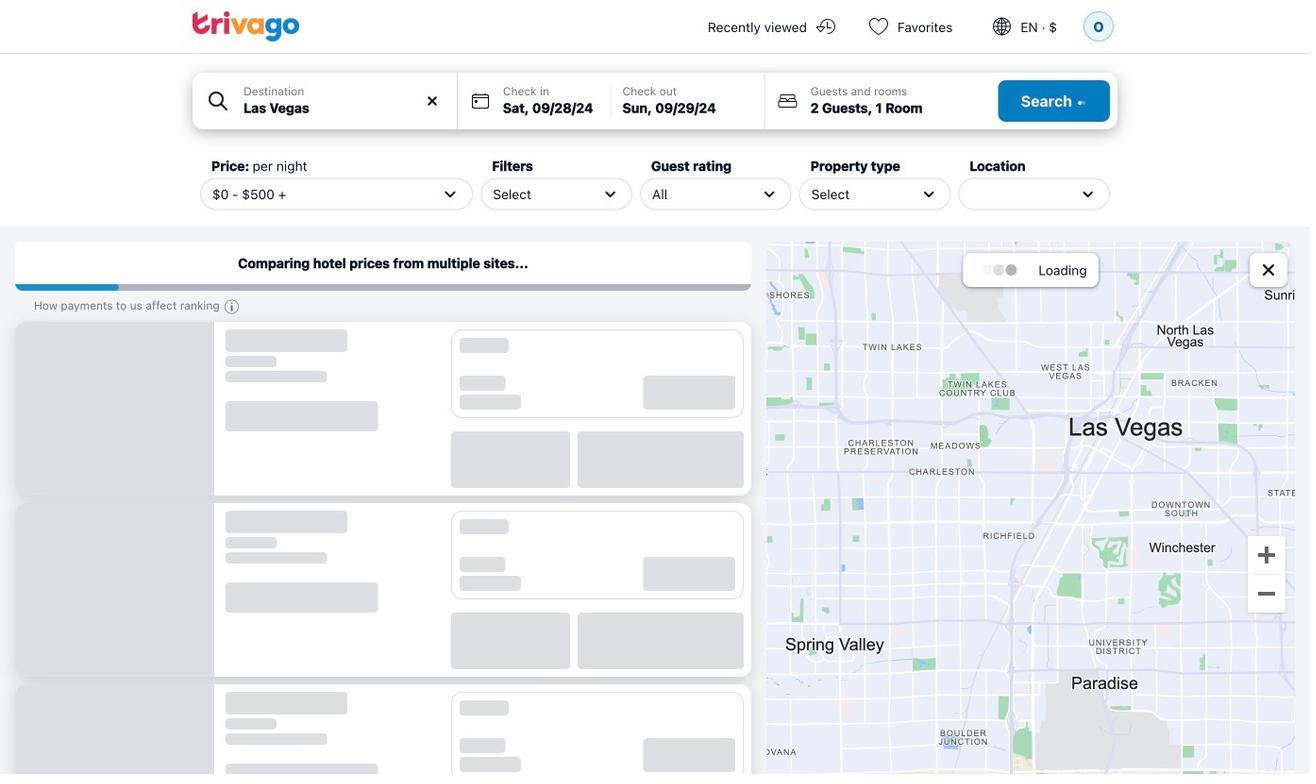 Task type: locate. For each thing, give the bounding box(es) containing it.
trivago logo image
[[193, 11, 300, 42]]

None field
[[193, 73, 457, 129]]

aria resort & casino, (las vegas, usa) image
[[15, 486, 200, 666]]

clear image
[[424, 93, 441, 109]]

map region
[[766, 242, 1295, 774]]



Task type: vqa. For each thing, say whether or not it's contained in the screenshot.
$128 button
no



Task type: describe. For each thing, give the bounding box(es) containing it.
home2 suites by hilton las vegas northwest, (las vegas, usa) image
[[15, 322, 200, 478]]

Where to? search field
[[244, 98, 445, 118]]

tropicana las vegas - a doubletree by hilton hotel, (las vegas, usa) image
[[15, 674, 200, 774]]



